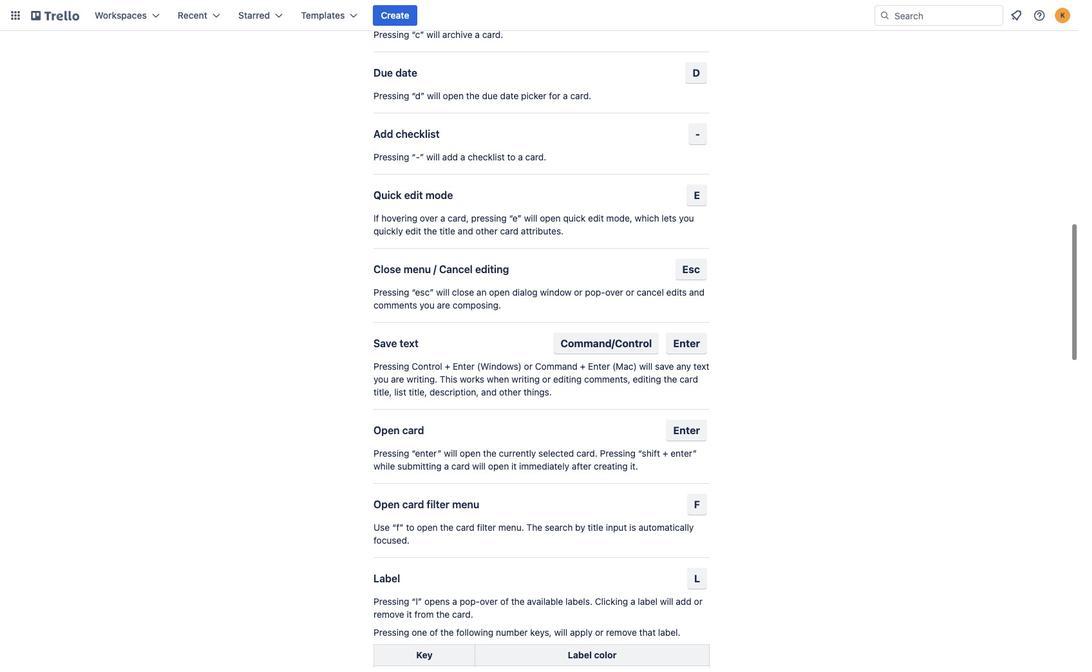 Task type: describe. For each thing, give the bounding box(es) containing it.
"enter"
[[412, 448, 442, 459]]

menu.
[[499, 522, 524, 533]]

you inside pressing "esc" will close an open dialog window or pop-over or cancel edits and comments you are composing.
[[420, 300, 435, 311]]

card inside pressing control + enter (windows) or command + enter (mac) will save any text you are writing. this works when writing or editing comments, editing the card title, list title, description, and other things.
[[680, 374, 699, 385]]

open inside pressing "esc" will close an open dialog window or pop-over or cancel edits and comments you are composing.
[[489, 287, 510, 298]]

templates button
[[293, 5, 366, 26]]

pressing for pressing "l" opens a pop-over of the available labels. clicking a label will add or remove it from the card.
[[374, 596, 410, 607]]

input
[[606, 522, 627, 533]]

a inside pressing "enter" will open the currently selected card. pressing "shift + enter" while submitting a card will open it immediately after creating it.
[[444, 461, 449, 472]]

is
[[630, 522, 637, 533]]

after
[[572, 461, 592, 472]]

0 vertical spatial edit
[[405, 189, 423, 201]]

will inside pressing control + enter (windows) or command + enter (mac) will save any text you are writing. this works when writing or editing comments, editing the card title, list title, description, and other things.
[[640, 361, 653, 372]]

1 horizontal spatial +
[[581, 361, 586, 372]]

close menu / cancel editing
[[374, 264, 509, 275]]

will right "
[[427, 151, 440, 162]]

by
[[576, 522, 586, 533]]

due date
[[374, 67, 418, 79]]

0 horizontal spatial editing
[[476, 264, 509, 275]]

comments
[[374, 300, 417, 311]]

mode
[[426, 189, 453, 201]]

e
[[694, 189, 701, 201]]

-
[[696, 128, 701, 140]]

immediately
[[520, 461, 570, 472]]

1 vertical spatial edit
[[589, 213, 604, 224]]

an
[[477, 287, 487, 298]]

open for open card
[[374, 425, 400, 436]]

Search field
[[891, 6, 1004, 25]]

hovering
[[382, 213, 418, 224]]

(windows)
[[477, 361, 522, 372]]

cancel
[[439, 264, 473, 275]]

cancel
[[637, 287, 664, 298]]

enter up enter" on the bottom of the page
[[674, 425, 701, 436]]

pressing up creating
[[600, 448, 636, 459]]

"e"
[[510, 213, 522, 224]]

and inside if hovering over a card, pressing "e" will open quick edit mode, which lets you quickly edit the title and other card attributes.
[[458, 226, 474, 237]]

due
[[482, 90, 498, 101]]

1 title, from the left
[[374, 387, 392, 398]]

works
[[460, 374, 485, 385]]

card inside pressing "enter" will open the currently selected card. pressing "shift + enter" while submitting a card will open it immediately after creating it.
[[452, 461, 470, 472]]

over inside pressing "esc" will close an open dialog window or pop-over or cancel edits and comments you are composing.
[[606, 287, 624, 298]]

are inside pressing "esc" will close an open dialog window or pop-over or cancel edits and comments you are composing.
[[437, 300, 451, 311]]

pressing
[[472, 213, 507, 224]]

quick edit mode
[[374, 189, 453, 201]]

labels.
[[566, 596, 593, 607]]

"shift
[[639, 448, 661, 459]]

pressing "enter" will open the currently selected card. pressing "shift + enter" while submitting a card will open it immediately after creating it.
[[374, 448, 698, 472]]

composing.
[[453, 300, 501, 311]]

enter up the 'any'
[[674, 338, 701, 349]]

and inside pressing "esc" will close an open dialog window or pop-over or cancel edits and comments you are composing.
[[690, 287, 705, 298]]

save text
[[374, 338, 419, 349]]

text inside pressing control + enter (windows) or command + enter (mac) will save any text you are writing. this works when writing or editing comments, editing the card title, list title, description, and other things.
[[694, 361, 710, 372]]

pressing "c" will archive a card.
[[374, 29, 504, 40]]

or up writing
[[524, 361, 533, 372]]

pressing "d" will open the due date picker for a card.
[[374, 90, 592, 101]]

recent button
[[170, 5, 228, 26]]

open right "d"
[[443, 90, 464, 101]]

workspaces button
[[87, 5, 168, 26]]

are inside pressing control + enter (windows) or command + enter (mac) will save any text you are writing. this works when writing or editing comments, editing the card title, list title, description, and other things.
[[391, 374, 404, 385]]

writing
[[512, 374, 540, 385]]

available
[[527, 596, 564, 607]]

the left available
[[512, 596, 525, 607]]

open right "enter"
[[460, 448, 481, 459]]

open for open card filter menu
[[374, 499, 400, 510]]

a right archive
[[475, 29, 480, 40]]

a right "
[[461, 151, 466, 162]]

will right "d"
[[427, 90, 441, 101]]

the inside pressing control + enter (windows) or command + enter (mac) will save any text you are writing. this works when writing or editing comments, editing the card title, list title, description, and other things.
[[664, 374, 678, 385]]

lets
[[662, 213, 677, 224]]

open card
[[374, 425, 424, 436]]

the down opens
[[437, 609, 450, 620]]

1 horizontal spatial checklist
[[468, 151, 505, 162]]

when
[[487, 374, 510, 385]]

will right keys,
[[555, 627, 568, 638]]

other inside pressing control + enter (windows) or command + enter (mac) will save any text you are writing. this works when writing or editing comments, editing the card title, list title, description, and other things.
[[500, 387, 522, 398]]

0 horizontal spatial filter
[[427, 499, 450, 510]]

0 horizontal spatial date
[[396, 67, 418, 79]]

quick
[[374, 189, 402, 201]]

a right the 'for'
[[563, 90, 568, 101]]

use "f" to open the card filter menu. the search by title input is automatically focused.
[[374, 522, 694, 546]]

it inside pressing "enter" will open the currently selected card. pressing "shift + enter" while submitting a card will open it immediately after creating it.
[[512, 461, 517, 472]]

"c"
[[412, 29, 424, 40]]

from
[[415, 609, 434, 620]]

will right "enter"
[[444, 448, 458, 459]]

pressing for pressing "esc" will close an open dialog window or pop-over or cancel edits and comments you are composing.
[[374, 287, 410, 298]]

enter"
[[671, 448, 698, 459]]

things.
[[524, 387, 552, 398]]

pressing for pressing "d" will open the due date picker for a card.
[[374, 90, 410, 101]]

over inside pressing "l" opens a pop-over of the available labels. clicking a label will add or remove it from the card.
[[480, 596, 498, 607]]

templates
[[301, 10, 345, 21]]

pressing one of the following number keys, will apply or remove that label.
[[374, 627, 681, 638]]

title inside use "f" to open the card filter menu. the search by title input is automatically focused.
[[588, 522, 604, 533]]

1 horizontal spatial menu
[[453, 499, 480, 510]]

other inside if hovering over a card, pressing "e" will open quick edit mode, which lets you quickly edit the title and other card attributes.
[[476, 226, 498, 237]]

card up "enter"
[[403, 425, 424, 436]]

enter up works
[[453, 361, 475, 372]]

"esc"
[[412, 287, 434, 298]]

enter up the comments, at the right bottom of the page
[[589, 361, 611, 372]]

pop- inside pressing "l" opens a pop-over of the available labels. clicking a label will add or remove it from the card.
[[460, 596, 480, 607]]

label.
[[659, 627, 681, 638]]

"d"
[[412, 90, 425, 101]]

attributes.
[[521, 226, 564, 237]]

quick
[[564, 213, 586, 224]]

color
[[595, 650, 617, 661]]

clicking
[[595, 596, 629, 607]]

l
[[695, 573, 701, 585]]

if hovering over a card, pressing "e" will open quick edit mode, which lets you quickly edit the title and other card attributes.
[[374, 213, 695, 237]]

submitting
[[398, 461, 442, 472]]

selected
[[539, 448, 575, 459]]

2 horizontal spatial editing
[[633, 374, 662, 385]]

close
[[374, 264, 401, 275]]

workspaces
[[95, 10, 147, 21]]

pressing for pressing "-" will add a checklist to a card.
[[374, 151, 410, 162]]

label for label
[[374, 573, 400, 585]]

keys,
[[531, 627, 552, 638]]

command
[[535, 361, 578, 372]]

description,
[[430, 387, 479, 398]]

+ inside pressing "enter" will open the currently selected card. pressing "shift + enter" while submitting a card will open it immediately after creating it.
[[663, 448, 669, 459]]

0 horizontal spatial menu
[[404, 264, 431, 275]]

f
[[695, 499, 701, 510]]

it.
[[631, 461, 639, 472]]

or up things.
[[543, 374, 551, 385]]

open inside if hovering over a card, pressing "e" will open quick edit mode, which lets you quickly edit the title and other card attributes.
[[540, 213, 561, 224]]

will right submitting
[[473, 461, 486, 472]]

card,
[[448, 213, 469, 224]]

1 horizontal spatial editing
[[554, 374, 582, 385]]

edits
[[667, 287, 687, 298]]

label for label color
[[568, 650, 592, 661]]

for
[[549, 90, 561, 101]]

save
[[656, 361, 675, 372]]

archive
[[443, 29, 473, 40]]

a right opens
[[453, 596, 458, 607]]



Task type: vqa. For each thing, say whether or not it's contained in the screenshot.
the inside Pressing Control + Enter (Windows) or Command + Enter (Mac) will save any text you are writing. This works when writing or editing comments, editing the card title, list title, description, and other things.
yes



Task type: locate. For each thing, give the bounding box(es) containing it.
back to home image
[[31, 5, 79, 26]]

open up attributes.
[[540, 213, 561, 224]]

or right window on the top
[[574, 287, 583, 298]]

0 vertical spatial and
[[458, 226, 474, 237]]

will
[[427, 29, 440, 40], [427, 90, 441, 101], [427, 151, 440, 162], [524, 213, 538, 224], [437, 287, 450, 298], [640, 361, 653, 372], [444, 448, 458, 459], [473, 461, 486, 472], [661, 596, 674, 607], [555, 627, 568, 638]]

/
[[434, 264, 437, 275]]

0 horizontal spatial add
[[443, 151, 458, 162]]

text right the 'any'
[[694, 361, 710, 372]]

will right "label"
[[661, 596, 674, 607]]

you for command/control
[[374, 374, 389, 385]]

0 horizontal spatial are
[[391, 374, 404, 385]]

"
[[420, 151, 424, 162]]

edit left mode
[[405, 189, 423, 201]]

add inside pressing "l" opens a pop-over of the available labels. clicking a label will add or remove it from the card.
[[676, 596, 692, 607]]

0 vertical spatial are
[[437, 300, 451, 311]]

edit
[[405, 189, 423, 201], [589, 213, 604, 224], [406, 226, 422, 237]]

0 notifications image
[[1009, 8, 1025, 23]]

that
[[640, 627, 656, 638]]

pop-
[[586, 287, 606, 298], [460, 596, 480, 607]]

over left cancel
[[606, 287, 624, 298]]

0 horizontal spatial checklist
[[396, 128, 440, 140]]

or right apply
[[596, 627, 604, 638]]

1 horizontal spatial to
[[508, 151, 516, 162]]

0 vertical spatial filter
[[427, 499, 450, 510]]

one
[[412, 627, 428, 638]]

1 vertical spatial checklist
[[468, 151, 505, 162]]

writing.
[[407, 374, 438, 385]]

0 horizontal spatial label
[[374, 573, 400, 585]]

command/control
[[561, 338, 653, 349]]

1 vertical spatial label
[[568, 650, 592, 661]]

card down open card filter menu
[[456, 522, 475, 533]]

0 horizontal spatial title,
[[374, 387, 392, 398]]

1 horizontal spatial filter
[[477, 522, 496, 533]]

title, left the list on the bottom left of the page
[[374, 387, 392, 398]]

card. up after
[[577, 448, 598, 459]]

or left cancel
[[626, 287, 635, 298]]

2 horizontal spatial you
[[680, 213, 695, 224]]

card. down picker at the top of page
[[526, 151, 547, 162]]

1 horizontal spatial of
[[501, 596, 509, 607]]

0 horizontal spatial it
[[407, 609, 412, 620]]

or inside pressing "l" opens a pop-over of the available labels. clicking a label will add or remove it from the card.
[[695, 596, 703, 607]]

open down open card filter menu
[[417, 522, 438, 533]]

1 vertical spatial you
[[420, 300, 435, 311]]

add
[[443, 151, 458, 162], [676, 596, 692, 607]]

will right "c"
[[427, 29, 440, 40]]

remove inside pressing "l" opens a pop-over of the available labels. clicking a label will add or remove it from the card.
[[374, 609, 405, 620]]

and
[[458, 226, 474, 237], [690, 287, 705, 298], [482, 387, 497, 398]]

of right one
[[430, 627, 438, 638]]

a up the "e"
[[518, 151, 523, 162]]

add checklist
[[374, 128, 440, 140]]

editing down save
[[633, 374, 662, 385]]

1 vertical spatial are
[[391, 374, 404, 385]]

pressing down save text
[[374, 361, 410, 372]]

quickly
[[374, 226, 403, 237]]

"-
[[412, 151, 420, 162]]

pressing left one
[[374, 627, 410, 638]]

of inside pressing "l" opens a pop-over of the available labels. clicking a label will add or remove it from the card.
[[501, 596, 509, 607]]

"f"
[[393, 522, 404, 533]]

it left the from
[[407, 609, 412, 620]]

open information menu image
[[1034, 9, 1047, 22]]

0 horizontal spatial and
[[458, 226, 474, 237]]

the down save
[[664, 374, 678, 385]]

0 horizontal spatial of
[[430, 627, 438, 638]]

text right save
[[400, 338, 419, 349]]

a left card,
[[441, 213, 446, 224]]

card. inside pressing "l" opens a pop-over of the available labels. clicking a label will add or remove it from the card.
[[452, 609, 474, 620]]

1 horizontal spatial are
[[437, 300, 451, 311]]

d
[[693, 67, 701, 79]]

create
[[381, 10, 410, 21]]

0 horizontal spatial title
[[440, 226, 456, 237]]

0 vertical spatial add
[[443, 151, 458, 162]]

a left "label"
[[631, 596, 636, 607]]

0 vertical spatial of
[[501, 596, 509, 607]]

1 vertical spatial it
[[407, 609, 412, 620]]

pressing for pressing "c" will archive a card.
[[374, 29, 410, 40]]

and down when
[[482, 387, 497, 398]]

editing down command
[[554, 374, 582, 385]]

will right the "e"
[[524, 213, 538, 224]]

open right "an"
[[489, 287, 510, 298]]

1 vertical spatial and
[[690, 287, 705, 298]]

pop- inside pressing "esc" will close an open dialog window or pop-over or cancel edits and comments you are composing.
[[586, 287, 606, 298]]

control
[[412, 361, 443, 372]]

and inside pressing control + enter (windows) or command + enter (mac) will save any text you are writing. this works when writing or editing comments, editing the card title, list title, description, and other things.
[[482, 387, 497, 398]]

this
[[440, 374, 458, 385]]

(mac)
[[613, 361, 637, 372]]

1 horizontal spatial add
[[676, 596, 692, 607]]

pressing for pressing control + enter (windows) or command + enter (mac) will save any text you are writing. this works when writing or editing comments, editing the card title, list title, description, and other things.
[[374, 361, 410, 372]]

0 horizontal spatial remove
[[374, 609, 405, 620]]

1 horizontal spatial it
[[512, 461, 517, 472]]

are up the list on the bottom left of the page
[[391, 374, 404, 385]]

of up 'number'
[[501, 596, 509, 607]]

1 vertical spatial add
[[676, 596, 692, 607]]

pressing "-" will add a checklist to a card.
[[374, 151, 547, 162]]

1 vertical spatial of
[[430, 627, 438, 638]]

to right "f"
[[406, 522, 415, 533]]

recent
[[178, 10, 208, 21]]

2 vertical spatial and
[[482, 387, 497, 398]]

label down apply
[[568, 650, 592, 661]]

1 horizontal spatial title
[[588, 522, 604, 533]]

card. right the 'for'
[[571, 90, 592, 101]]

picker
[[522, 90, 547, 101]]

1 vertical spatial other
[[500, 387, 522, 398]]

label down focused.
[[374, 573, 400, 585]]

checklist up pressing
[[468, 151, 505, 162]]

over down mode
[[420, 213, 438, 224]]

remove left the from
[[374, 609, 405, 620]]

2 horizontal spatial over
[[606, 287, 624, 298]]

title down card,
[[440, 226, 456, 237]]

over up following
[[480, 596, 498, 607]]

1 horizontal spatial title,
[[409, 387, 427, 398]]

pressing down due date
[[374, 90, 410, 101]]

primary element
[[0, 0, 1079, 31]]

will left save
[[640, 361, 653, 372]]

you down "esc"
[[420, 300, 435, 311]]

1 horizontal spatial other
[[500, 387, 522, 398]]

0 vertical spatial over
[[420, 213, 438, 224]]

title inside if hovering over a card, pressing "e" will open quick edit mode, which lets you quickly edit the title and other card attributes.
[[440, 226, 456, 237]]

pressing "l" opens a pop-over of the available labels. clicking a label will add or remove it from the card.
[[374, 596, 703, 620]]

pressing up while
[[374, 448, 410, 459]]

1 horizontal spatial remove
[[607, 627, 637, 638]]

esc
[[683, 264, 701, 275]]

you
[[680, 213, 695, 224], [420, 300, 435, 311], [374, 374, 389, 385]]

0 vertical spatial menu
[[404, 264, 431, 275]]

title, down writing. at the bottom left of page
[[409, 387, 427, 398]]

will inside pressing "l" opens a pop-over of the available labels. clicking a label will add or remove it from the card.
[[661, 596, 674, 607]]

will left close
[[437, 287, 450, 298]]

or down l
[[695, 596, 703, 607]]

open down currently
[[488, 461, 509, 472]]

"l"
[[412, 596, 422, 607]]

the left currently
[[483, 448, 497, 459]]

automatically
[[639, 522, 694, 533]]

opens
[[425, 596, 450, 607]]

create button
[[373, 5, 417, 26]]

2 vertical spatial edit
[[406, 226, 422, 237]]

pressing inside pressing control + enter (windows) or command + enter (mac) will save any text you are writing. this works when writing or editing comments, editing the card title, list title, description, and other things.
[[374, 361, 410, 372]]

title right by
[[588, 522, 604, 533]]

card down the "e"
[[500, 226, 519, 237]]

title,
[[374, 387, 392, 398], [409, 387, 427, 398]]

save
[[374, 338, 397, 349]]

list
[[395, 387, 407, 398]]

+ right command
[[581, 361, 586, 372]]

open
[[443, 90, 464, 101], [540, 213, 561, 224], [489, 287, 510, 298], [460, 448, 481, 459], [488, 461, 509, 472], [417, 522, 438, 533]]

card up "f"
[[403, 499, 424, 510]]

use
[[374, 522, 390, 533]]

checklist
[[396, 128, 440, 140], [468, 151, 505, 162]]

pop- right window on the top
[[586, 287, 606, 298]]

1 horizontal spatial text
[[694, 361, 710, 372]]

focused.
[[374, 535, 410, 546]]

1 horizontal spatial you
[[420, 300, 435, 311]]

0 vertical spatial you
[[680, 213, 695, 224]]

starred button
[[231, 5, 291, 26]]

1 vertical spatial menu
[[453, 499, 480, 510]]

2 vertical spatial over
[[480, 596, 498, 607]]

pressing for pressing one of the following number keys, will apply or remove that label.
[[374, 627, 410, 638]]

edit down hovering
[[406, 226, 422, 237]]

close
[[452, 287, 475, 298]]

2 vertical spatial you
[[374, 374, 389, 385]]

1 horizontal spatial and
[[482, 387, 497, 398]]

the down open card filter menu
[[440, 522, 454, 533]]

text
[[400, 338, 419, 349], [694, 361, 710, 372]]

0 vertical spatial pop-
[[586, 287, 606, 298]]

it down currently
[[512, 461, 517, 472]]

filter inside use "f" to open the card filter menu. the search by title input is automatically focused.
[[477, 522, 496, 533]]

the down mode
[[424, 226, 437, 237]]

other down pressing
[[476, 226, 498, 237]]

0 horizontal spatial pop-
[[460, 596, 480, 607]]

dialog
[[513, 287, 538, 298]]

the inside pressing "enter" will open the currently selected card. pressing "shift + enter" while submitting a card will open it immediately after creating it.
[[483, 448, 497, 459]]

edit right quick
[[589, 213, 604, 224]]

search
[[545, 522, 573, 533]]

1 vertical spatial remove
[[607, 627, 637, 638]]

0 vertical spatial other
[[476, 226, 498, 237]]

0 vertical spatial date
[[396, 67, 418, 79]]

1 vertical spatial filter
[[477, 522, 496, 533]]

2 horizontal spatial +
[[663, 448, 669, 459]]

1 horizontal spatial date
[[501, 90, 519, 101]]

it inside pressing "l" opens a pop-over of the available labels. clicking a label will add or remove it from the card.
[[407, 609, 412, 620]]

0 horizontal spatial other
[[476, 226, 498, 237]]

2 horizontal spatial and
[[690, 287, 705, 298]]

0 vertical spatial to
[[508, 151, 516, 162]]

while
[[374, 461, 395, 472]]

card down the 'any'
[[680, 374, 699, 385]]

to inside use "f" to open the card filter menu. the search by title input is automatically focused.
[[406, 522, 415, 533]]

0 vertical spatial open
[[374, 425, 400, 436]]

pressing inside pressing "esc" will close an open dialog window or pop-over or cancel edits and comments you are composing.
[[374, 287, 410, 298]]

card. up following
[[452, 609, 474, 620]]

pressing down add at top left
[[374, 151, 410, 162]]

add right "
[[443, 151, 458, 162]]

the inside use "f" to open the card filter menu. the search by title input is automatically focused.
[[440, 522, 454, 533]]

are left the composing.
[[437, 300, 451, 311]]

1 vertical spatial date
[[501, 90, 519, 101]]

you for e
[[680, 213, 695, 224]]

card. inside pressing "enter" will open the currently selected card. pressing "shift + enter" while submitting a card will open it immediately after creating it.
[[577, 448, 598, 459]]

1 horizontal spatial over
[[480, 596, 498, 607]]

open up while
[[374, 425, 400, 436]]

0 vertical spatial label
[[374, 573, 400, 585]]

1 open from the top
[[374, 425, 400, 436]]

over inside if hovering over a card, pressing "e" will open quick edit mode, which lets you quickly edit the title and other card attributes.
[[420, 213, 438, 224]]

1 vertical spatial pop-
[[460, 596, 480, 607]]

apply
[[570, 627, 593, 638]]

pressing "esc" will close an open dialog window or pop-over or cancel edits and comments you are composing.
[[374, 287, 705, 311]]

1 vertical spatial text
[[694, 361, 710, 372]]

0 horizontal spatial over
[[420, 213, 438, 224]]

1 vertical spatial title
[[588, 522, 604, 533]]

starred
[[239, 10, 270, 21]]

currently
[[499, 448, 536, 459]]

search image
[[880, 10, 891, 21]]

the left due
[[467, 90, 480, 101]]

0 vertical spatial it
[[512, 461, 517, 472]]

are
[[437, 300, 451, 311], [391, 374, 404, 385]]

any
[[677, 361, 692, 372]]

you inside pressing control + enter (windows) or command + enter (mac) will save any text you are writing. this works when writing or editing comments, editing the card title, list title, description, and other things.
[[374, 374, 389, 385]]

will inside if hovering over a card, pressing "e" will open quick edit mode, which lets you quickly edit the title and other card attributes.
[[524, 213, 538, 224]]

pressing up the comments
[[374, 287, 410, 298]]

title
[[440, 226, 456, 237], [588, 522, 604, 533]]

card inside use "f" to open the card filter menu. the search by title input is automatically focused.
[[456, 522, 475, 533]]

card. right archive
[[483, 29, 504, 40]]

card right submitting
[[452, 461, 470, 472]]

window
[[540, 287, 572, 298]]

the
[[527, 522, 543, 533]]

0 vertical spatial title
[[440, 226, 456, 237]]

will inside pressing "esc" will close an open dialog window or pop-over or cancel edits and comments you are composing.
[[437, 287, 450, 298]]

0 horizontal spatial +
[[445, 361, 451, 372]]

0 vertical spatial text
[[400, 338, 419, 349]]

you inside if hovering over a card, pressing "e" will open quick edit mode, which lets you quickly edit the title and other card attributes.
[[680, 213, 695, 224]]

open inside use "f" to open the card filter menu. the search by title input is automatically focused.
[[417, 522, 438, 533]]

+
[[445, 361, 451, 372], [581, 361, 586, 372], [663, 448, 669, 459]]

0 horizontal spatial to
[[406, 522, 415, 533]]

the right one
[[441, 627, 454, 638]]

you down save
[[374, 374, 389, 385]]

remove left that
[[607, 627, 637, 638]]

comments,
[[585, 374, 631, 385]]

a right submitting
[[444, 461, 449, 472]]

1 vertical spatial open
[[374, 499, 400, 510]]

1 horizontal spatial label
[[568, 650, 592, 661]]

pop- up following
[[460, 596, 480, 607]]

card inside if hovering over a card, pressing "e" will open quick edit mode, which lets you quickly edit the title and other card attributes.
[[500, 226, 519, 237]]

pressing left "l"
[[374, 596, 410, 607]]

2 open from the top
[[374, 499, 400, 510]]

pressing inside pressing "l" opens a pop-over of the available labels. clicking a label will add or remove it from the card.
[[374, 596, 410, 607]]

and right edits
[[690, 287, 705, 298]]

1 horizontal spatial pop-
[[586, 287, 606, 298]]

0 horizontal spatial you
[[374, 374, 389, 385]]

following
[[457, 627, 494, 638]]

open up use
[[374, 499, 400, 510]]

pressing for pressing "enter" will open the currently selected card. pressing "shift + enter" while submitting a card will open it immediately after creating it.
[[374, 448, 410, 459]]

to up the "e"
[[508, 151, 516, 162]]

which
[[635, 213, 660, 224]]

due
[[374, 67, 393, 79]]

key
[[417, 650, 433, 661]]

other
[[476, 226, 498, 237], [500, 387, 522, 398]]

0 vertical spatial checklist
[[396, 128, 440, 140]]

mode,
[[607, 213, 633, 224]]

checklist up "-
[[396, 128, 440, 140]]

pressing control + enter (windows) or command + enter (mac) will save any text you are writing. this works when writing or editing comments, editing the card title, list title, description, and other things.
[[374, 361, 710, 398]]

1 vertical spatial over
[[606, 287, 624, 298]]

pressing down create button
[[374, 29, 410, 40]]

remove
[[374, 609, 405, 620], [607, 627, 637, 638]]

2 title, from the left
[[409, 387, 427, 398]]

label color
[[568, 650, 617, 661]]

+ up this
[[445, 361, 451, 372]]

editing
[[476, 264, 509, 275], [554, 374, 582, 385], [633, 374, 662, 385]]

a inside if hovering over a card, pressing "e" will open quick edit mode, which lets you quickly edit the title and other card attributes.
[[441, 213, 446, 224]]

a
[[475, 29, 480, 40], [563, 90, 568, 101], [461, 151, 466, 162], [518, 151, 523, 162], [441, 213, 446, 224], [444, 461, 449, 472], [453, 596, 458, 607], [631, 596, 636, 607]]

if
[[374, 213, 379, 224]]

0 horizontal spatial text
[[400, 338, 419, 349]]

1 vertical spatial to
[[406, 522, 415, 533]]

the inside if hovering over a card, pressing "e" will open quick edit mode, which lets you quickly edit the title and other card attributes.
[[424, 226, 437, 237]]

0 vertical spatial remove
[[374, 609, 405, 620]]

kendallparks02 (kendallparks02) image
[[1056, 8, 1071, 23]]

filter left menu.
[[477, 522, 496, 533]]



